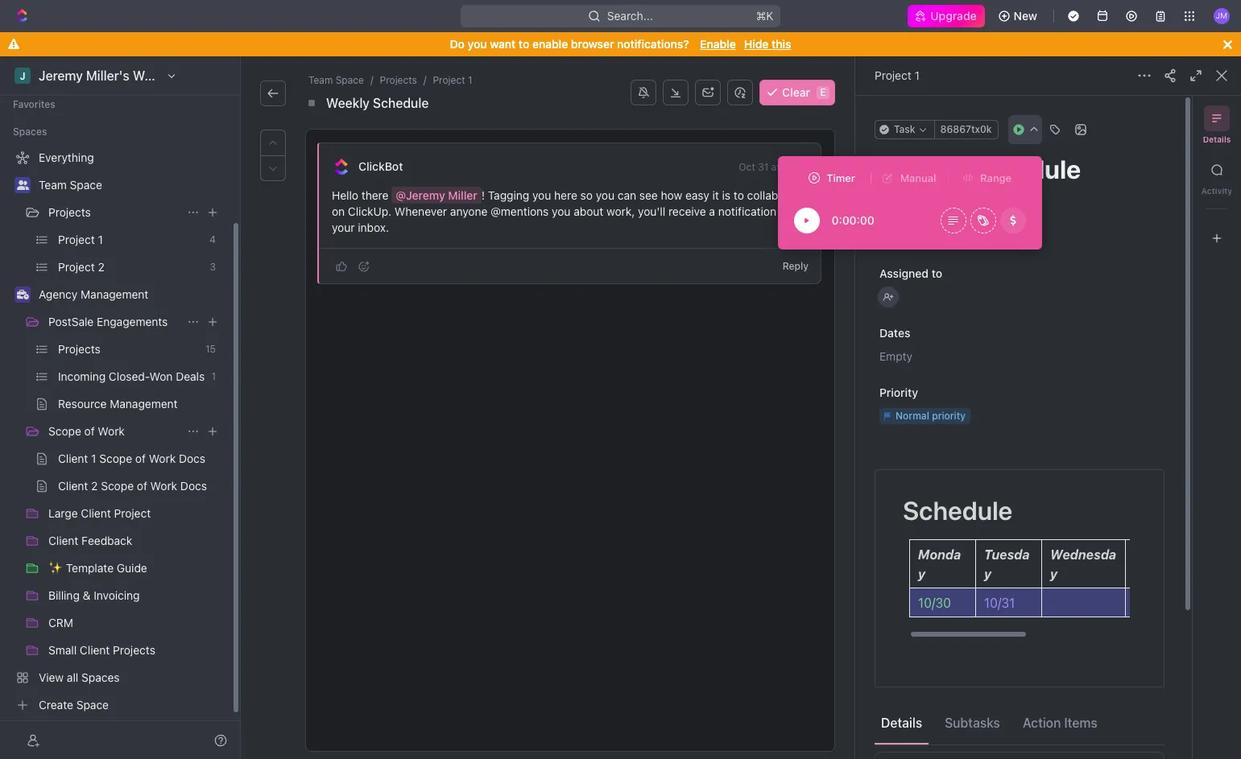 Task type: vqa. For each thing, say whether or not it's contained in the screenshot.
TB dropdown button
no



Task type: describe. For each thing, give the bounding box(es) containing it.
1 horizontal spatial schedule
[[903, 495, 1013, 526]]

upgrade link
[[908, 5, 985, 27]]

search...
[[607, 9, 653, 23]]

10:54
[[783, 161, 809, 173]]

timer
[[827, 171, 855, 184]]

upgrade
[[931, 9, 977, 23]]

weekly
[[326, 96, 370, 110]]

y for monda y
[[918, 567, 926, 582]]

e
[[820, 86, 826, 98]]

activity
[[1202, 186, 1233, 196]]

it
[[713, 188, 719, 202]]

agency management link
[[39, 282, 222, 308]]

you'll
[[638, 205, 666, 218]]

! tagging you here so you can see how easy it is to collaborate on clickup. whenever anyone @mentions you about work, you'll receive a notification in your inbox.
[[332, 188, 808, 234]]

whenever
[[395, 205, 447, 218]]

projects inside "sidebar" navigation
[[48, 205, 91, 219]]

!
[[482, 188, 485, 202]]

86867tx0k
[[941, 123, 992, 135]]

new button
[[991, 3, 1047, 29]]

subtasks
[[945, 716, 1000, 730]]

easy
[[685, 188, 710, 202]]

do you want to enable browser notifications? enable hide this
[[450, 37, 791, 51]]

2 / from the left
[[424, 74, 427, 86]]

task sidebar navigation tab list
[[1199, 106, 1235, 251]]

reply
[[783, 260, 809, 272]]

enable
[[532, 37, 568, 51]]

agency management
[[39, 288, 149, 301]]

this
[[772, 37, 791, 51]]

you right so
[[596, 188, 615, 202]]

reply button
[[776, 257, 815, 276]]

you left here
[[532, 188, 551, 202]]

postsale engagements link
[[48, 309, 180, 335]]

10/31
[[984, 596, 1015, 611]]

space for team space
[[70, 178, 102, 192]]

details button
[[875, 708, 929, 737]]

y for tuesda y
[[984, 567, 992, 582]]

in
[[780, 205, 789, 218]]

subtasks button
[[939, 708, 1007, 737]]

action items
[[1023, 716, 1098, 730]]

project 1
[[875, 68, 920, 82]]

1 horizontal spatial project 1 link
[[875, 68, 920, 82]]

31
[[758, 161, 769, 173]]

to inside ! tagging you here so you can see how easy it is to collaborate on clickup. whenever anyone @mentions you about work, you'll receive a notification in your inbox.
[[734, 188, 744, 202]]

user group image
[[17, 180, 29, 190]]

range
[[980, 171, 1012, 184]]

new
[[1014, 9, 1038, 23]]

work
[[98, 425, 125, 438]]

weekly schedule link
[[323, 93, 432, 113]]

0 vertical spatial projects link
[[377, 72, 420, 89]]

10/30
[[918, 596, 951, 611]]

there
[[361, 188, 389, 202]]

0:00:00
[[832, 213, 875, 227]]

2 vertical spatial to
[[932, 267, 943, 280]]

want
[[490, 37, 516, 51]]

management
[[81, 288, 149, 301]]

work,
[[607, 205, 635, 218]]

oct 31 at 10:54
[[739, 161, 809, 173]]

y for wednesda y
[[1050, 567, 1058, 582]]

hello there
[[332, 188, 392, 202]]

hello
[[332, 188, 358, 202]]

inbox.
[[358, 221, 389, 234]]

tree inside "sidebar" navigation
[[6, 145, 226, 719]]

team space
[[39, 178, 102, 192]]

receive
[[669, 205, 706, 218]]

business time image
[[17, 290, 29, 300]]

clickbot button
[[358, 159, 404, 174]]

items
[[1064, 716, 1098, 730]]

notification
[[718, 205, 777, 218]]

clear
[[782, 85, 810, 99]]

tuesda
[[984, 548, 1030, 562]]

monda y
[[918, 548, 961, 582]]

postsale engagements
[[48, 315, 168, 329]]

browser
[[571, 37, 614, 51]]

can
[[618, 188, 636, 202]]

sidebar navigation
[[0, 56, 241, 760]]



Task type: locate. For each thing, give the bounding box(es) containing it.
1 vertical spatial team space link
[[39, 172, 222, 198]]

1 horizontal spatial projects link
[[377, 72, 420, 89]]

1 vertical spatial space
[[70, 178, 102, 192]]

0 vertical spatial to
[[519, 37, 529, 51]]

see
[[639, 188, 658, 202]]

/
[[370, 74, 373, 86], [424, 74, 427, 86]]

team right user group icon
[[39, 178, 67, 192]]

@mentions
[[491, 205, 549, 218]]

0 horizontal spatial projects link
[[48, 200, 180, 226]]

1 horizontal spatial details
[[1203, 135, 1231, 144]]

team inside "sidebar" navigation
[[39, 178, 67, 192]]

scope
[[48, 425, 81, 438]]

agency
[[39, 288, 78, 301]]

assigned
[[880, 267, 929, 280]]

oct
[[739, 161, 755, 173]]

1 horizontal spatial y
[[984, 567, 992, 582]]

tree
[[6, 145, 226, 719]]

1 horizontal spatial team space link
[[305, 72, 367, 89]]

1 vertical spatial projects link
[[48, 200, 180, 226]]

details
[[1203, 135, 1231, 144], [881, 716, 922, 730]]

0 horizontal spatial 1
[[468, 74, 472, 86]]

wednesda
[[1050, 548, 1116, 562]]

projects link down team space at the top of page
[[48, 200, 180, 226]]

favorites
[[13, 98, 55, 110]]

⌘k
[[756, 9, 774, 23]]

0 horizontal spatial /
[[370, 74, 373, 86]]

is
[[722, 188, 731, 202]]

y down tuesda
[[984, 567, 992, 582]]

about
[[574, 205, 604, 218]]

y inside the wednesda y
[[1050, 567, 1058, 582]]

y inside tuesda y
[[984, 567, 992, 582]]

/ up weekly schedule link
[[370, 74, 373, 86]]

1 vertical spatial schedule
[[903, 495, 1013, 526]]

so
[[580, 188, 593, 202]]

86867tx0k button
[[934, 120, 999, 139]]

0 horizontal spatial to
[[519, 37, 529, 51]]

2 horizontal spatial to
[[932, 267, 943, 280]]

space inside 'tree'
[[70, 178, 102, 192]]

notifications?
[[617, 37, 689, 51]]

space right user group icon
[[70, 178, 102, 192]]

spaces
[[13, 126, 47, 138]]

y
[[918, 567, 926, 582], [984, 567, 992, 582], [1050, 567, 1058, 582]]

your
[[332, 221, 355, 234]]

3 y from the left
[[1050, 567, 1058, 582]]

/ up weekly schedule
[[424, 74, 427, 86]]

assigned to
[[880, 267, 943, 280]]

you
[[468, 37, 487, 51], [532, 188, 551, 202], [596, 188, 615, 202], [552, 205, 571, 218]]

0 horizontal spatial schedule
[[373, 96, 429, 110]]

details inside the task sidebar navigation tab list
[[1203, 135, 1231, 144]]

1 horizontal spatial space
[[336, 74, 364, 86]]

team space / projects / project 1
[[309, 74, 472, 86]]

clickup.
[[348, 205, 392, 218]]

scope of work link
[[48, 419, 180, 445]]

team for team space
[[39, 178, 67, 192]]

0 horizontal spatial projects
[[48, 205, 91, 219]]

0 vertical spatial team
[[309, 74, 333, 86]]

a
[[709, 205, 715, 218]]

project
[[875, 68, 912, 82], [433, 74, 465, 86]]

y down wednesda
[[1050, 567, 1058, 582]]

collaborate
[[747, 188, 805, 202]]

details left subtasks button
[[881, 716, 922, 730]]

0 vertical spatial details
[[1203, 135, 1231, 144]]

schedule inside weekly schedule link
[[373, 96, 429, 110]]

schedule up monda
[[903, 495, 1013, 526]]

at
[[771, 161, 780, 173]]

schedule down team space / projects / project 1
[[373, 96, 429, 110]]

enable
[[700, 37, 736, 51]]

weekly schedule
[[326, 96, 429, 110]]

0 horizontal spatial team space link
[[39, 172, 222, 198]]

2 horizontal spatial y
[[1050, 567, 1058, 582]]

space up weekly
[[336, 74, 364, 86]]

0 horizontal spatial project 1 link
[[430, 72, 476, 89]]

1
[[915, 68, 920, 82], [468, 74, 472, 86]]

1 vertical spatial projects
[[48, 205, 91, 219]]

1 y from the left
[[918, 567, 926, 582]]

team up weekly
[[309, 74, 333, 86]]

projects down team space at the top of page
[[48, 205, 91, 219]]

on
[[332, 205, 345, 218]]

you down here
[[552, 205, 571, 218]]

of
[[84, 425, 95, 438]]

tree containing team space
[[6, 145, 226, 719]]

1 horizontal spatial to
[[734, 188, 744, 202]]

postsale
[[48, 315, 94, 329]]

1 horizontal spatial team
[[309, 74, 333, 86]]

projects up weekly schedule
[[380, 74, 417, 86]]

0 horizontal spatial space
[[70, 178, 102, 192]]

to right is
[[734, 188, 744, 202]]

1 horizontal spatial /
[[424, 74, 427, 86]]

wednesda y
[[1050, 548, 1116, 582]]

clickbot
[[358, 159, 403, 173]]

0 horizontal spatial y
[[918, 567, 926, 582]]

engagements
[[97, 315, 168, 329]]

here
[[554, 188, 577, 202]]

team space link
[[305, 72, 367, 89], [39, 172, 222, 198]]

details inside button
[[881, 716, 922, 730]]

1 vertical spatial team
[[39, 178, 67, 192]]

0 vertical spatial projects
[[380, 74, 417, 86]]

0 horizontal spatial details
[[881, 716, 922, 730]]

you right do
[[468, 37, 487, 51]]

action
[[1023, 716, 1061, 730]]

project 1 link down do
[[430, 72, 476, 89]]

1 horizontal spatial projects
[[380, 74, 417, 86]]

tagging
[[488, 188, 529, 202]]

0 vertical spatial space
[[336, 74, 364, 86]]

project down do
[[433, 74, 465, 86]]

details up "activity"
[[1203, 135, 1231, 144]]

1 vertical spatial details
[[881, 716, 922, 730]]

to right assigned
[[932, 267, 943, 280]]

to
[[519, 37, 529, 51], [734, 188, 744, 202], [932, 267, 943, 280]]

space
[[336, 74, 364, 86], [70, 178, 102, 192]]

team
[[309, 74, 333, 86], [39, 178, 67, 192]]

0 vertical spatial schedule
[[373, 96, 429, 110]]

how
[[661, 188, 682, 202]]

dates
[[880, 326, 911, 340]]

0 horizontal spatial project
[[433, 74, 465, 86]]

monda
[[918, 548, 961, 562]]

space for team space / projects / project 1
[[336, 74, 364, 86]]

anyone
[[450, 205, 488, 218]]

0 horizontal spatial team
[[39, 178, 67, 192]]

Edit task name text field
[[875, 154, 1165, 184]]

1 / from the left
[[370, 74, 373, 86]]

1 vertical spatial to
[[734, 188, 744, 202]]

y inside monda y
[[918, 567, 926, 582]]

do
[[450, 37, 465, 51]]

projects link
[[377, 72, 420, 89], [48, 200, 180, 226]]

1 horizontal spatial 1
[[915, 68, 920, 82]]

y down monda
[[918, 567, 926, 582]]

1 horizontal spatial project
[[875, 68, 912, 82]]

tuesda y
[[984, 548, 1030, 582]]

priority
[[880, 386, 918, 400]]

projects link up weekly schedule
[[377, 72, 420, 89]]

project down upgrade link
[[875, 68, 912, 82]]

scope of work
[[48, 425, 125, 438]]

2 y from the left
[[984, 567, 992, 582]]

project 1 link down upgrade link
[[875, 68, 920, 82]]

manual
[[900, 171, 936, 184]]

0 vertical spatial team space link
[[305, 72, 367, 89]]

team for team space / projects / project 1
[[309, 74, 333, 86]]

to right want
[[519, 37, 529, 51]]

action items button
[[1016, 708, 1104, 737]]

hide
[[744, 37, 769, 51]]

favorites button
[[6, 95, 62, 114]]

schedule
[[373, 96, 429, 110], [903, 495, 1013, 526]]



